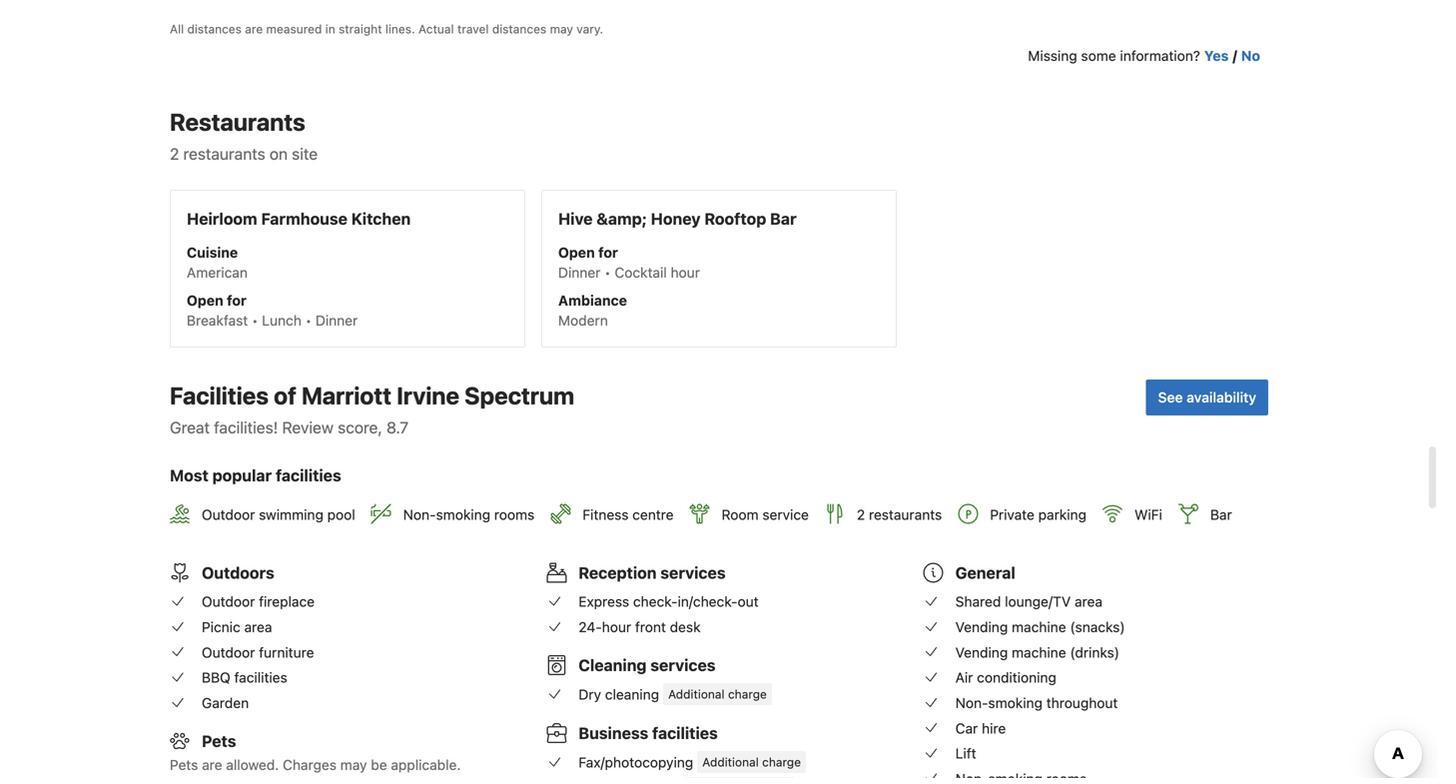 Task type: locate. For each thing, give the bounding box(es) containing it.
1 vertical spatial open
[[187, 292, 223, 309]]

services for reception services
[[661, 563, 726, 582]]

2 restaurants
[[857, 506, 942, 523]]

0 horizontal spatial for
[[227, 292, 247, 309]]

vending machine (snacks)
[[956, 619, 1125, 635]]

pets left allowed.
[[170, 757, 198, 773]]

2 right service
[[857, 506, 865, 523]]

0 vertical spatial are
[[245, 22, 263, 36]]

outdoor down popular
[[202, 506, 255, 523]]

1 vertical spatial charge
[[762, 755, 801, 769]]

0 horizontal spatial distances
[[187, 22, 242, 36]]

1 vertical spatial machine
[[1012, 644, 1066, 661]]

cleaning
[[605, 686, 659, 703]]

no button
[[1242, 46, 1261, 66]]

bar
[[770, 209, 797, 228], [1211, 506, 1232, 523]]

most
[[170, 466, 209, 485]]

1 vending from the top
[[956, 619, 1008, 635]]

1 horizontal spatial distances
[[492, 22, 547, 36]]

pets for pets are allowed. charges may be applicable.
[[170, 757, 198, 773]]

applicable.
[[391, 757, 461, 773]]

are left measured
[[245, 22, 263, 36]]

0 horizontal spatial smoking
[[436, 506, 491, 523]]

kitchen
[[351, 209, 411, 228]]

picnic area
[[202, 619, 272, 635]]

• up ambiance
[[605, 264, 611, 281]]

0 vertical spatial non-
[[403, 506, 436, 523]]

0 vertical spatial area
[[1075, 594, 1103, 610]]

open up breakfast
[[187, 292, 223, 309]]

open inside open for breakfast • lunch • dinner
[[187, 292, 223, 309]]

for up breakfast
[[227, 292, 247, 309]]

for inside open for dinner • cocktail hour
[[598, 244, 618, 261]]

facilities
[[276, 466, 341, 485], [234, 669, 287, 686], [652, 724, 718, 743]]

additional inside dry cleaning additional charge
[[668, 687, 725, 701]]

additional down business facilities
[[702, 755, 759, 769]]

1 horizontal spatial are
[[245, 22, 263, 36]]

2 horizontal spatial •
[[605, 264, 611, 281]]

dinner
[[558, 264, 601, 281], [316, 312, 358, 329]]

non-smoking throughout
[[956, 695, 1118, 711]]

1 horizontal spatial smoking
[[988, 695, 1043, 711]]

smoking for throughout
[[988, 695, 1043, 711]]

0 vertical spatial restaurants
[[183, 144, 265, 163]]

parking
[[1039, 506, 1087, 523]]

machine for (drinks)
[[1012, 644, 1066, 661]]

0 horizontal spatial pets
[[170, 757, 198, 773]]

see availability button
[[1146, 380, 1269, 416]]

machine down vending machine (snacks)
[[1012, 644, 1066, 661]]

non- right the 'pool'
[[403, 506, 436, 523]]

private parking
[[990, 506, 1087, 523]]

1 horizontal spatial area
[[1075, 594, 1103, 610]]

facilities down outdoor furniture
[[234, 669, 287, 686]]

non- for non-smoking throughout
[[956, 695, 988, 711]]

open inside open for dinner • cocktail hour
[[558, 244, 595, 261]]

smoking down the conditioning
[[988, 695, 1043, 711]]

machine for (snacks)
[[1012, 619, 1066, 635]]

rooftop
[[705, 209, 766, 228]]

1 machine from the top
[[1012, 619, 1066, 635]]

• left lunch
[[252, 312, 258, 329]]

service
[[763, 506, 809, 523]]

1 vertical spatial vending
[[956, 644, 1008, 661]]

review
[[282, 418, 334, 437]]

fitness centre
[[583, 506, 674, 523]]

machine
[[1012, 619, 1066, 635], [1012, 644, 1066, 661]]

2 down restaurants
[[170, 144, 179, 163]]

outdoor down picnic
[[202, 644, 255, 661]]

1 horizontal spatial dinner
[[558, 264, 601, 281]]

non- for non-smoking rooms
[[403, 506, 436, 523]]

great
[[170, 418, 210, 437]]

may
[[550, 22, 573, 36], [340, 757, 367, 773]]

hour down express
[[602, 619, 631, 635]]

business facilities
[[579, 724, 718, 743]]

/
[[1233, 48, 1238, 64]]

1 vertical spatial facilities
[[234, 669, 287, 686]]

for down '&amp;'
[[598, 244, 618, 261]]

1 vertical spatial non-
[[956, 695, 988, 711]]

1 horizontal spatial •
[[305, 312, 312, 329]]

non- up car at the right of page
[[956, 695, 988, 711]]

1 vertical spatial smoking
[[988, 695, 1043, 711]]

cuisine
[[187, 244, 238, 261]]

2
[[170, 144, 179, 163], [857, 506, 865, 523]]

outdoor fireplace
[[202, 594, 315, 610]]

for for breakfast
[[227, 292, 247, 309]]

0 vertical spatial 2
[[170, 144, 179, 163]]

1 horizontal spatial hour
[[671, 264, 700, 281]]

0 vertical spatial open
[[558, 244, 595, 261]]

0 vertical spatial charge
[[728, 687, 767, 701]]

may left be
[[340, 757, 367, 773]]

for inside open for breakfast • lunch • dinner
[[227, 292, 247, 309]]

additional down cleaning services
[[668, 687, 725, 701]]

fax/photocopying additional charge
[[579, 754, 801, 770]]

hour right 'cocktail'
[[671, 264, 700, 281]]

1 vertical spatial pets
[[170, 757, 198, 773]]

0 vertical spatial outdoor
[[202, 506, 255, 523]]

1 horizontal spatial open
[[558, 244, 595, 261]]

some
[[1081, 48, 1116, 64]]

2 vertical spatial outdoor
[[202, 644, 255, 661]]

outdoor swimming pool
[[202, 506, 355, 523]]

1 horizontal spatial restaurants
[[869, 506, 942, 523]]

0 vertical spatial smoking
[[436, 506, 491, 523]]

1 vertical spatial are
[[202, 757, 222, 773]]

0 horizontal spatial •
[[252, 312, 258, 329]]

services up 'in/check-'
[[661, 563, 726, 582]]

area up (snacks) on the right bottom
[[1075, 594, 1103, 610]]

restaurants
[[170, 108, 305, 136]]

0 vertical spatial for
[[598, 244, 618, 261]]

0 horizontal spatial non-
[[403, 506, 436, 523]]

1 horizontal spatial 2
[[857, 506, 865, 523]]

vending down shared
[[956, 619, 1008, 635]]

1 vertical spatial services
[[651, 656, 716, 675]]

area down outdoor fireplace
[[244, 619, 272, 635]]

centre
[[633, 506, 674, 523]]

0 vertical spatial pets
[[202, 732, 236, 751]]

2 vending from the top
[[956, 644, 1008, 661]]

1 vertical spatial dinner
[[316, 312, 358, 329]]

• right lunch
[[305, 312, 312, 329]]

are left allowed.
[[202, 757, 222, 773]]

bar right wifi
[[1211, 506, 1232, 523]]

restaurants 2 restaurants on site
[[170, 108, 318, 163]]

dinner inside open for breakfast • lunch • dinner
[[316, 312, 358, 329]]

spectrum
[[465, 382, 575, 410]]

travel
[[457, 22, 489, 36]]

pets down garden
[[202, 732, 236, 751]]

hire
[[982, 720, 1006, 736]]

smoking
[[436, 506, 491, 523], [988, 695, 1043, 711]]

hour inside open for dinner • cocktail hour
[[671, 264, 700, 281]]

0 horizontal spatial open
[[187, 292, 223, 309]]

marriott
[[302, 382, 392, 410]]

1 horizontal spatial bar
[[1211, 506, 1232, 523]]

additional inside fax/photocopying additional charge
[[702, 755, 759, 769]]

1 vertical spatial outdoor
[[202, 594, 255, 610]]

0 horizontal spatial bar
[[770, 209, 797, 228]]

actual
[[419, 22, 454, 36]]

1 vertical spatial area
[[244, 619, 272, 635]]

open down hive in the left of the page
[[558, 244, 595, 261]]

2 vertical spatial facilities
[[652, 724, 718, 743]]

0 vertical spatial additional
[[668, 687, 725, 701]]

restaurants
[[183, 144, 265, 163], [869, 506, 942, 523]]

distances right the all
[[187, 22, 242, 36]]

outdoor up picnic
[[202, 594, 255, 610]]

open for open for dinner • cocktail hour
[[558, 244, 595, 261]]

0 vertical spatial hour
[[671, 264, 700, 281]]

1 vertical spatial restaurants
[[869, 506, 942, 523]]

front
[[635, 619, 666, 635]]

hour
[[671, 264, 700, 281], [602, 619, 631, 635]]

shared
[[956, 594, 1001, 610]]

measured
[[266, 22, 322, 36]]

1 vertical spatial for
[[227, 292, 247, 309]]

additional
[[668, 687, 725, 701], [702, 755, 759, 769]]

vending for vending machine (snacks)
[[956, 619, 1008, 635]]

see
[[1158, 389, 1183, 406]]

fax/photocopying
[[579, 754, 693, 770]]

2 machine from the top
[[1012, 644, 1066, 661]]

furniture
[[259, 644, 314, 661]]

facilities up swimming
[[276, 466, 341, 485]]

1 vertical spatial bar
[[1211, 506, 1232, 523]]

reception
[[579, 563, 657, 582]]

0 horizontal spatial restaurants
[[183, 144, 265, 163]]

1 vertical spatial hour
[[602, 619, 631, 635]]

garden
[[202, 695, 249, 711]]

1 horizontal spatial for
[[598, 244, 618, 261]]

0 vertical spatial vending
[[956, 619, 1008, 635]]

bar right 'rooftop'
[[770, 209, 797, 228]]

0 horizontal spatial are
[[202, 757, 222, 773]]

open
[[558, 244, 595, 261], [187, 292, 223, 309]]

charge
[[728, 687, 767, 701], [762, 755, 801, 769]]

2 distances from the left
[[492, 22, 547, 36]]

0 horizontal spatial area
[[244, 619, 272, 635]]

0 vertical spatial machine
[[1012, 619, 1066, 635]]

0 vertical spatial services
[[661, 563, 726, 582]]

bbq
[[202, 669, 231, 686]]

cuisine american
[[187, 244, 248, 281]]

charge inside dry cleaning additional charge
[[728, 687, 767, 701]]

facilities!
[[214, 418, 278, 437]]

missing
[[1028, 48, 1078, 64]]

0 horizontal spatial may
[[340, 757, 367, 773]]

wifi
[[1135, 506, 1163, 523]]

smoking left rooms
[[436, 506, 491, 523]]

area
[[1075, 594, 1103, 610], [244, 619, 272, 635]]

information?
[[1120, 48, 1201, 64]]

0 horizontal spatial hour
[[602, 619, 631, 635]]

1 vertical spatial additional
[[702, 755, 759, 769]]

may left vary.
[[550, 22, 573, 36]]

dinner inside open for dinner • cocktail hour
[[558, 264, 601, 281]]

0 vertical spatial may
[[550, 22, 573, 36]]

8.7
[[387, 418, 409, 437]]

facilities up fax/photocopying additional charge
[[652, 724, 718, 743]]

0 horizontal spatial dinner
[[316, 312, 358, 329]]

out
[[738, 594, 759, 610]]

1 horizontal spatial non-
[[956, 695, 988, 711]]

vending
[[956, 619, 1008, 635], [956, 644, 1008, 661]]

0 horizontal spatial 2
[[170, 144, 179, 163]]

0 vertical spatial dinner
[[558, 264, 601, 281]]

non-smoking rooms
[[403, 506, 535, 523]]

24-hour front desk
[[579, 619, 701, 635]]

dinner right lunch
[[316, 312, 358, 329]]

• inside open for dinner • cocktail hour
[[605, 264, 611, 281]]

machine down lounge/tv
[[1012, 619, 1066, 635]]

&amp;
[[597, 209, 647, 228]]

vending up air
[[956, 644, 1008, 661]]

lounge/tv
[[1005, 594, 1071, 610]]

modern
[[558, 312, 608, 329]]

3 outdoor from the top
[[202, 644, 255, 661]]

services
[[661, 563, 726, 582], [651, 656, 716, 675]]

distances right travel at left top
[[492, 22, 547, 36]]

cleaning
[[579, 656, 647, 675]]

services up dry cleaning additional charge
[[651, 656, 716, 675]]

dinner up ambiance
[[558, 264, 601, 281]]

2 outdoor from the top
[[202, 594, 255, 610]]

1 outdoor from the top
[[202, 506, 255, 523]]

0 vertical spatial facilities
[[276, 466, 341, 485]]

1 horizontal spatial pets
[[202, 732, 236, 751]]



Task type: describe. For each thing, give the bounding box(es) containing it.
2 inside restaurants 2 restaurants on site
[[170, 144, 179, 163]]

lines.
[[386, 22, 415, 36]]

air conditioning
[[956, 669, 1057, 686]]

vary.
[[577, 22, 603, 36]]

express check-in/check-out
[[579, 594, 759, 610]]

no
[[1242, 48, 1261, 64]]

general
[[956, 563, 1016, 582]]

check-
[[633, 594, 678, 610]]

facilities for business facilities
[[652, 724, 718, 743]]

fitness
[[583, 506, 629, 523]]

open for open for breakfast • lunch • dinner
[[187, 292, 223, 309]]

yes
[[1205, 48, 1229, 64]]

rooms
[[494, 506, 535, 523]]

irvine
[[397, 382, 460, 410]]

24-
[[579, 619, 602, 635]]

outdoors
[[202, 563, 274, 582]]

pets for pets
[[202, 732, 236, 751]]

charges
[[283, 757, 337, 773]]

see availability
[[1158, 389, 1257, 406]]

popular
[[212, 466, 272, 485]]

charge inside fax/photocopying additional charge
[[762, 755, 801, 769]]

bbq facilities
[[202, 669, 287, 686]]

services for cleaning services
[[651, 656, 716, 675]]

yes button
[[1205, 46, 1229, 66]]

allowed.
[[226, 757, 279, 773]]

reception services
[[579, 563, 726, 582]]

(drinks)
[[1070, 644, 1120, 661]]

outdoor for outdoor furniture
[[202, 644, 255, 661]]

smoking for rooms
[[436, 506, 491, 523]]

in/check-
[[678, 594, 738, 610]]

all distances are measured in straight lines. actual travel distances may vary.
[[170, 22, 603, 36]]

car
[[956, 720, 978, 736]]

(snacks)
[[1070, 619, 1125, 635]]

1 horizontal spatial may
[[550, 22, 573, 36]]

for for dinner
[[598, 244, 618, 261]]

vending for vending machine (drinks)
[[956, 644, 1008, 661]]

shared lounge/tv area
[[956, 594, 1103, 610]]

hive &amp; honey rooftop bar
[[558, 209, 797, 228]]

heirloom
[[187, 209, 257, 228]]

lift
[[956, 745, 977, 762]]

outdoor for outdoor fireplace
[[202, 594, 255, 610]]

1 vertical spatial may
[[340, 757, 367, 773]]

• for cocktail
[[605, 264, 611, 281]]

cleaning services
[[579, 656, 716, 675]]

be
[[371, 757, 387, 773]]

heirloom farmhouse kitchen
[[187, 209, 411, 228]]

lunch
[[262, 312, 302, 329]]

vending machine (drinks)
[[956, 644, 1120, 661]]

cocktail
[[615, 264, 667, 281]]

in
[[325, 22, 335, 36]]

business
[[579, 724, 649, 743]]

room
[[722, 506, 759, 523]]

outdoor for outdoor swimming pool
[[202, 506, 255, 523]]

ambiance
[[558, 292, 627, 309]]

1 distances from the left
[[187, 22, 242, 36]]

private
[[990, 506, 1035, 523]]

facilities of marriott irvine spectrum great facilities! review score, 8.7
[[170, 382, 575, 437]]

facilities for bbq facilities
[[234, 669, 287, 686]]

1 vertical spatial 2
[[857, 506, 865, 523]]

missing some information? yes / no
[[1028, 48, 1261, 64]]

0 vertical spatial bar
[[770, 209, 797, 228]]

dry
[[579, 686, 601, 703]]

open for breakfast • lunch • dinner
[[187, 292, 358, 329]]

facilities
[[170, 382, 269, 410]]

all
[[170, 22, 184, 36]]

site
[[292, 144, 318, 163]]

fireplace
[[259, 594, 315, 610]]

breakfast
[[187, 312, 248, 329]]

on
[[270, 144, 288, 163]]

most popular facilities
[[170, 466, 341, 485]]

• for lunch
[[252, 312, 258, 329]]

pool
[[327, 506, 355, 523]]

restaurants inside restaurants 2 restaurants on site
[[183, 144, 265, 163]]

throughout
[[1047, 695, 1118, 711]]

of
[[274, 382, 297, 410]]

straight
[[339, 22, 382, 36]]

farmhouse
[[261, 209, 348, 228]]

honey
[[651, 209, 701, 228]]

dry cleaning additional charge
[[579, 686, 767, 703]]

air
[[956, 669, 973, 686]]

pets are allowed. charges may be applicable.
[[170, 757, 461, 773]]

express
[[579, 594, 629, 610]]

room service
[[722, 506, 809, 523]]

score,
[[338, 418, 382, 437]]

conditioning
[[977, 669, 1057, 686]]

open for dinner • cocktail hour
[[558, 244, 700, 281]]



Task type: vqa. For each thing, say whether or not it's contained in the screenshot.
the topmost facilities
yes



